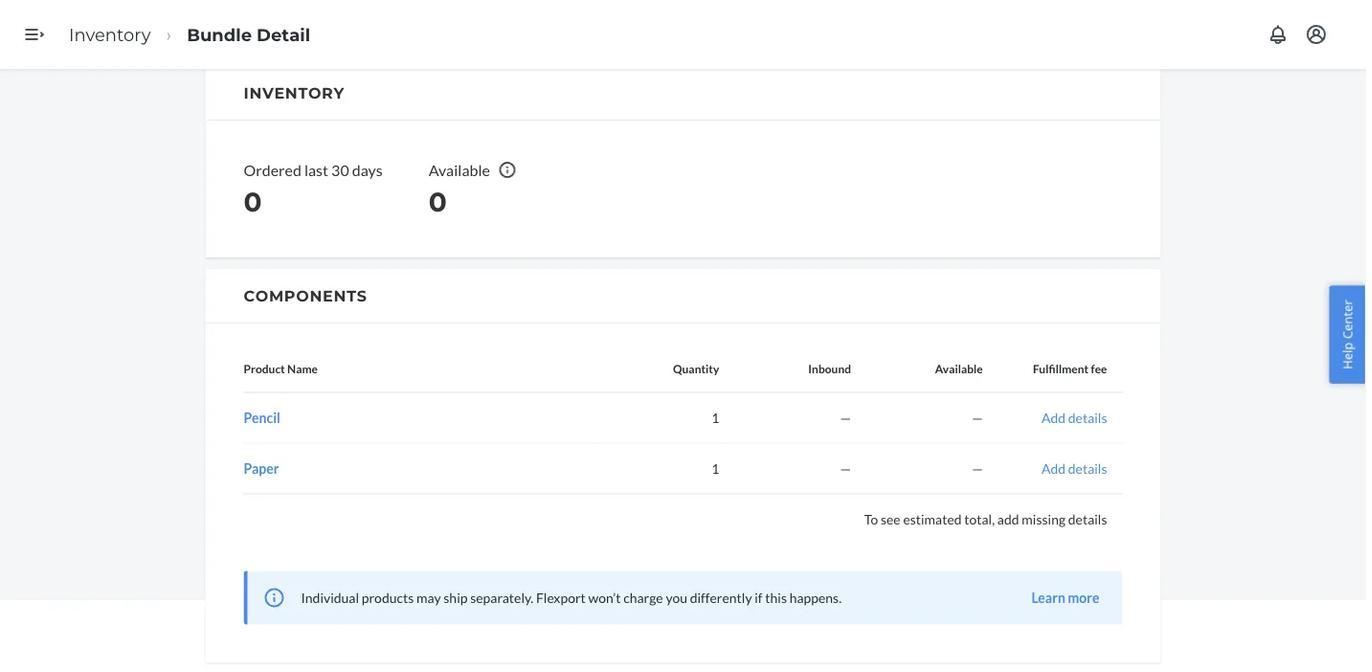 Task type: locate. For each thing, give the bounding box(es) containing it.
1
[[712, 410, 720, 426], [712, 461, 720, 477]]

add details link
[[1042, 410, 1107, 426], [1042, 461, 1107, 477]]

add details link for pencil
[[1042, 410, 1107, 426]]

estimated
[[903, 512, 962, 528]]

1 for paper
[[712, 461, 720, 477]]

2 1 from the top
[[712, 461, 720, 477]]

1 vertical spatial add
[[1042, 461, 1066, 477]]

add details link up missing
[[1042, 461, 1107, 477]]

ordered last 30 days 0
[[244, 161, 383, 219]]

0
[[244, 186, 262, 219], [429, 186, 447, 219]]

add details for paper
[[1042, 461, 1107, 477]]

1 vertical spatial add details
[[1042, 461, 1107, 477]]

add details down fulfillment fee
[[1042, 410, 1107, 426]]

0 vertical spatial add details link
[[1042, 410, 1107, 426]]

learn more
[[1032, 590, 1100, 606]]

help center
[[1339, 300, 1356, 369]]

quantity
[[673, 362, 720, 376]]

inventory down detail
[[244, 84, 345, 102]]

30
[[331, 161, 349, 180]]

1 vertical spatial available
[[935, 362, 983, 376]]

add for paper
[[1042, 461, 1066, 477]]

0 horizontal spatial 0
[[244, 186, 262, 219]]

available inside "components" element
[[935, 362, 983, 376]]

1 vertical spatial 1
[[712, 461, 720, 477]]

details
[[1068, 410, 1107, 426], [1068, 461, 1107, 477], [1068, 512, 1107, 528]]

help
[[1339, 342, 1356, 369]]

1 add details link from the top
[[1042, 410, 1107, 426]]

if
[[755, 590, 763, 606]]

add details link down fulfillment fee
[[1042, 410, 1107, 426]]

fulfillment
[[1033, 362, 1089, 376]]

1 horizontal spatial inventory
[[244, 84, 345, 102]]

1 add details from the top
[[1042, 410, 1107, 426]]

won't
[[588, 590, 621, 606]]

bundle detail link
[[187, 24, 310, 45]]

details for pencil
[[1068, 410, 1107, 426]]

0 vertical spatial add details
[[1042, 410, 1107, 426]]

add
[[1042, 410, 1066, 426], [1042, 461, 1066, 477]]

2 vertical spatial details
[[1068, 512, 1107, 528]]

0 vertical spatial 1
[[712, 410, 720, 426]]

1 horizontal spatial available
[[935, 362, 983, 376]]

—
[[840, 410, 851, 426], [972, 410, 983, 426], [840, 461, 851, 477], [972, 461, 983, 477]]

pencil link
[[244, 410, 280, 426]]

0 vertical spatial details
[[1068, 410, 1107, 426]]

inventory right open navigation 'image'
[[69, 24, 151, 45]]

2 details from the top
[[1068, 461, 1107, 477]]

add up missing
[[1042, 461, 1066, 477]]

add details link for paper
[[1042, 461, 1107, 477]]

2 add details link from the top
[[1042, 461, 1107, 477]]

2 0 from the left
[[429, 186, 447, 219]]

0 horizontal spatial available
[[429, 161, 490, 180]]

pencil
[[244, 410, 280, 426]]

1 details from the top
[[1068, 410, 1107, 426]]

components element
[[205, 269, 1161, 663]]

2 add from the top
[[1042, 461, 1066, 477]]

1 horizontal spatial 0
[[429, 186, 447, 219]]

add
[[998, 512, 1019, 528]]

add details for pencil
[[1042, 410, 1107, 426]]

open account menu image
[[1305, 23, 1328, 46]]

0 vertical spatial available
[[429, 161, 490, 180]]

add for pencil
[[1042, 410, 1066, 426]]

missing
[[1022, 512, 1066, 528]]

1 0 from the left
[[244, 186, 262, 219]]

this
[[765, 590, 787, 606]]

add details
[[1042, 410, 1107, 426], [1042, 461, 1107, 477]]

last
[[304, 161, 328, 180]]

add down fulfillment
[[1042, 410, 1066, 426]]

more
[[1068, 590, 1100, 606]]

you
[[666, 590, 688, 606]]

learn
[[1032, 590, 1066, 606]]

add details up missing
[[1042, 461, 1107, 477]]

1 add from the top
[[1042, 410, 1066, 426]]

0 vertical spatial add
[[1042, 410, 1066, 426]]

0 vertical spatial inventory
[[69, 24, 151, 45]]

1 vertical spatial add details link
[[1042, 461, 1107, 477]]

1 vertical spatial details
[[1068, 461, 1107, 477]]

fee
[[1091, 362, 1107, 376]]

center
[[1339, 300, 1356, 339]]

see
[[881, 512, 901, 528]]

ordered
[[244, 161, 301, 180]]

available
[[429, 161, 490, 180], [935, 362, 983, 376]]

0 horizontal spatial inventory
[[69, 24, 151, 45]]

1 vertical spatial inventory
[[244, 84, 345, 102]]

inventory
[[69, 24, 151, 45], [244, 84, 345, 102]]

1 1 from the top
[[712, 410, 720, 426]]

2 add details from the top
[[1042, 461, 1107, 477]]

paper
[[244, 461, 279, 477]]



Task type: vqa. For each thing, say whether or not it's contained in the screenshot.
Like
no



Task type: describe. For each thing, give the bounding box(es) containing it.
inventory link
[[69, 24, 151, 45]]

individual products may ship separately. flexport won't charge you differently if this happens.
[[301, 590, 842, 606]]

fulfillment fee
[[1033, 362, 1107, 376]]

available inside inventory "element"
[[429, 161, 490, 180]]

separately.
[[470, 590, 534, 606]]

days
[[352, 161, 383, 180]]

product
[[244, 362, 285, 376]]

learn more button
[[1032, 589, 1100, 608]]

breadcrumbs navigation
[[54, 7, 326, 62]]

flexport
[[536, 590, 586, 606]]

to
[[864, 512, 878, 528]]

details for paper
[[1068, 461, 1107, 477]]

charge
[[624, 590, 663, 606]]

inbound
[[809, 362, 851, 376]]

help center button
[[1330, 286, 1366, 384]]

components
[[244, 287, 367, 305]]

1 for pencil
[[712, 410, 720, 426]]

inventory element
[[205, 67, 1161, 258]]

happens.
[[790, 590, 842, 606]]

inventory inside "element"
[[244, 84, 345, 102]]

open navigation image
[[23, 23, 46, 46]]

products
[[362, 590, 414, 606]]

may
[[417, 590, 441, 606]]

bundle detail
[[187, 24, 310, 45]]

open notifications image
[[1267, 23, 1290, 46]]

name
[[287, 362, 318, 376]]

paper link
[[244, 461, 279, 477]]

bundle
[[187, 24, 252, 45]]

ship
[[444, 590, 468, 606]]

detail
[[257, 24, 310, 45]]

to see estimated total, add missing details
[[864, 512, 1107, 528]]

differently
[[690, 590, 752, 606]]

0 inside 'ordered last 30 days 0'
[[244, 186, 262, 219]]

product name
[[244, 362, 318, 376]]

total,
[[965, 512, 995, 528]]

individual
[[301, 590, 359, 606]]

3 details from the top
[[1068, 512, 1107, 528]]

inventory inside breadcrumbs navigation
[[69, 24, 151, 45]]



